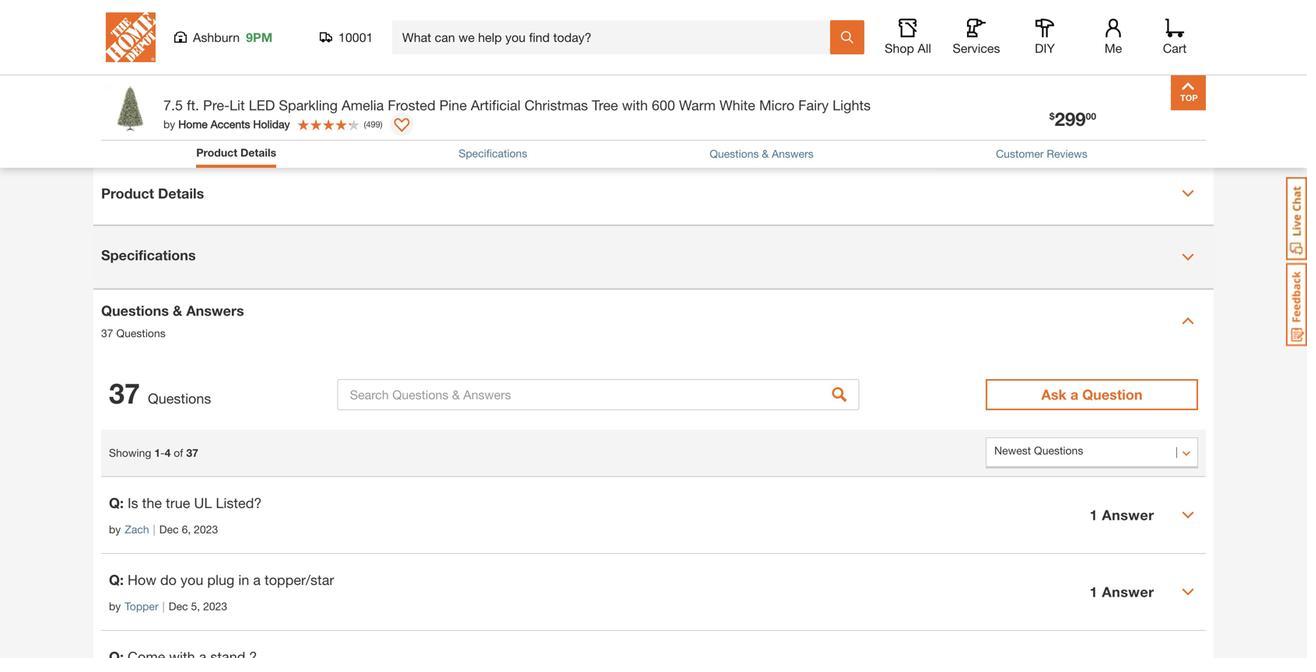 Task type: vqa. For each thing, say whether or not it's contained in the screenshot.
options to the top
no



Task type: locate. For each thing, give the bounding box(es) containing it.
topper
[[125, 600, 158, 613]]

with inside button
[[960, 53, 980, 66]]

product details button
[[196, 145, 276, 164], [196, 145, 276, 161], [93, 162, 1214, 225]]

6,
[[182, 523, 191, 536]]

2 q: from the top
[[109, 572, 124, 589]]

2023
[[194, 523, 218, 536], [203, 600, 227, 613]]

0 vertical spatial q:
[[109, 495, 124, 512]]

by
[[163, 118, 175, 131], [109, 523, 121, 536], [109, 600, 121, 613]]

1 vertical spatial answer
[[1102, 584, 1154, 601]]

0 vertical spatial product details
[[196, 146, 276, 159]]

questions & answers 37 questions
[[101, 302, 244, 340]]

policy
[[1083, 127, 1113, 140]]

1 vertical spatial a
[[253, 572, 261, 589]]

specifications up questions & answers 37 questions
[[101, 247, 196, 264]]

by for how
[[109, 600, 121, 613]]

1
[[154, 447, 160, 460], [1090, 507, 1098, 524], [1090, 584, 1098, 601]]

1 vertical spatial q:
[[109, 572, 124, 589]]

with left 600
[[622, 97, 648, 114]]

questions element
[[101, 477, 1206, 659]]

$ 299 00
[[1049, 108, 1096, 130]]

by zach | dec 6, 2023
[[109, 523, 218, 536]]

0 vertical spatial a
[[1070, 387, 1078, 403]]

days
[[927, 127, 952, 140]]

dec left 5,
[[169, 600, 188, 613]]

or up services on the top right
[[974, 26, 990, 39]]

0 vertical spatial details
[[240, 146, 276, 159]]

1 vertical spatial product details
[[101, 185, 204, 202]]

a right ask
[[1070, 387, 1078, 403]]

0 horizontal spatial specifications
[[101, 247, 196, 264]]

1 answer from the top
[[1102, 507, 1154, 524]]

1 answer for q: is the true ul listed?
[[1090, 507, 1154, 524]]

0 vertical spatial answer
[[1102, 507, 1154, 524]]

free
[[800, 107, 830, 124]]

& inside free & easy returns in store or online return this item within 90 days of purchase. read return policy
[[834, 107, 843, 124]]

| for the
[[153, 523, 155, 536]]

specifications
[[459, 147, 527, 160], [101, 247, 196, 264]]

1 vertical spatial product
[[101, 185, 154, 202]]

diy button
[[1020, 19, 1070, 56]]

2 vertical spatial &
[[173, 302, 182, 319]]

answer
[[1102, 507, 1154, 524], [1102, 584, 1154, 601]]

ashburn
[[193, 30, 240, 45]]

1 vertical spatial |
[[162, 600, 165, 613]]

0 vertical spatial caret image
[[1182, 251, 1194, 264]]

by left 'zach'
[[109, 523, 121, 536]]

0 horizontal spatial answers
[[186, 302, 244, 319]]

2 answer from the top
[[1102, 584, 1154, 601]]

0 horizontal spatial return
[[800, 127, 833, 140]]

0 vertical spatial 37
[[101, 327, 113, 340]]

topper/star
[[265, 572, 334, 589]]

do
[[160, 572, 177, 589]]

0 vertical spatial of
[[955, 127, 964, 140]]

0 horizontal spatial a
[[253, 572, 261, 589]]

caret image for is the true ul listed?
[[1182, 509, 1194, 522]]

3 caret image from the top
[[1182, 586, 1194, 599]]

answer for is the true ul listed?
[[1102, 507, 1154, 524]]

0 vertical spatial 1 answer
[[1090, 507, 1154, 524]]

0 vertical spatial specifications
[[459, 147, 527, 160]]

1 horizontal spatial a
[[1070, 387, 1078, 403]]

or up purchase.
[[996, 107, 1010, 124]]

0 horizontal spatial |
[[153, 523, 155, 536]]

( 499 )
[[364, 119, 382, 129]]

question
[[1082, 387, 1142, 403]]

1 vertical spatial details
[[158, 185, 204, 202]]

$
[[1049, 111, 1055, 122]]

caret image
[[1182, 251, 1194, 264], [1182, 315, 1194, 327]]

me
[[1105, 41, 1122, 56]]

1 horizontal spatial answers
[[772, 147, 814, 160]]

returns
[[883, 107, 936, 124]]

0 vertical spatial &
[[834, 107, 843, 124]]

1 horizontal spatial specifications
[[459, 147, 527, 160]]

1 q: from the top
[[109, 495, 124, 512]]

this
[[836, 127, 853, 140]]

details down the holiday at left
[[240, 146, 276, 159]]

& for questions & answers
[[173, 302, 182, 319]]

a inside questions "element"
[[253, 572, 261, 589]]

1 horizontal spatial &
[[762, 147, 769, 160]]

0 vertical spatial product
[[196, 146, 237, 159]]

1 1 answer from the top
[[1090, 507, 1154, 524]]

1 horizontal spatial or
[[996, 107, 1010, 124]]

2 vertical spatial 1
[[1090, 584, 1098, 601]]

specifications down artificial
[[459, 147, 527, 160]]

product details
[[196, 146, 276, 159], [101, 185, 204, 202]]

0 horizontal spatial &
[[173, 302, 182, 319]]

0 vertical spatial dec
[[159, 523, 179, 536]]

& inside questions & answers 37 questions
[[173, 302, 182, 319]]

q:
[[109, 495, 124, 512], [109, 572, 124, 589]]

0 vertical spatial answers
[[772, 147, 814, 160]]

1 vertical spatial 1
[[1090, 507, 1098, 524]]

2 caret image from the top
[[1182, 315, 1194, 327]]

product image image
[[105, 83, 156, 134]]

0 horizontal spatial of
[[174, 447, 183, 460]]

2 1 answer from the top
[[1090, 584, 1154, 601]]

| right "topper"
[[162, 600, 165, 613]]

dec for you
[[169, 600, 188, 613]]

diy
[[1035, 41, 1055, 56]]

1 vertical spatial with
[[622, 97, 648, 114]]

cart
[[1163, 41, 1187, 56]]

questions & answers button
[[710, 146, 814, 162], [710, 146, 814, 162]]

1 horizontal spatial return
[[1048, 127, 1080, 140]]

ask a question
[[1041, 387, 1142, 403]]

0 vertical spatial 2023
[[194, 523, 218, 536]]

1 for is the true ul listed?
[[1090, 507, 1098, 524]]

caret image
[[1182, 187, 1194, 200], [1182, 509, 1194, 522], [1182, 586, 1194, 599]]

dec left 6,
[[159, 523, 179, 536]]

product
[[196, 146, 237, 159], [101, 185, 154, 202]]

1 vertical spatial caret image
[[1182, 509, 1194, 522]]

return up reviews
[[1048, 127, 1080, 140]]

2 caret image from the top
[[1182, 509, 1194, 522]]

within
[[880, 127, 909, 140]]

in
[[238, 572, 249, 589]]

return
[[800, 127, 833, 140], [1048, 127, 1080, 140]]

q: left how
[[109, 572, 124, 589]]

return down free
[[800, 127, 833, 140]]

showing
[[109, 447, 151, 460]]

1 caret image from the top
[[1182, 251, 1194, 264]]

2 horizontal spatial &
[[834, 107, 843, 124]]

1 horizontal spatial with
[[960, 53, 980, 66]]

customer reviews button
[[996, 146, 1087, 162], [996, 146, 1087, 162]]

1 vertical spatial 2023
[[203, 600, 227, 613]]

0 horizontal spatial product
[[101, 185, 154, 202]]

of right days
[[955, 127, 964, 140]]

feedback link image
[[1286, 263, 1307, 347]]

you
[[180, 572, 203, 589]]

1 horizontal spatial of
[[955, 127, 964, 140]]

2 vertical spatial caret image
[[1182, 586, 1194, 599]]

1 vertical spatial caret image
[[1182, 315, 1194, 327]]

to
[[433, 46, 443, 59]]

1 vertical spatial by
[[109, 523, 121, 536]]

fairy
[[798, 97, 829, 114]]

display image
[[394, 118, 410, 134]]

00
[[1086, 111, 1096, 122]]

ask a question button
[[986, 380, 1198, 411]]

zoom
[[446, 46, 474, 59]]

37
[[101, 327, 113, 340], [109, 377, 140, 410], [186, 447, 198, 460]]

cart link
[[1158, 19, 1192, 56]]

q: left is
[[109, 495, 124, 512]]

None field
[[796, 0, 829, 15]]

5,
[[191, 600, 200, 613]]

or
[[974, 26, 990, 39], [996, 107, 1010, 124]]

ask
[[1041, 387, 1067, 403]]

0 vertical spatial caret image
[[1182, 187, 1194, 200]]

2023 right 6,
[[194, 523, 218, 536]]

| right 'zach'
[[153, 523, 155, 536]]

home accents holiday pre lit christmas trees 23pg90019 a0.3 image
[[104, 0, 173, 62]]

0 vertical spatial |
[[153, 523, 155, 536]]

1 vertical spatial answers
[[186, 302, 244, 319]]

specifications button
[[459, 146, 527, 162], [459, 146, 527, 162], [93, 226, 1214, 288]]

0 horizontal spatial with
[[622, 97, 648, 114]]

answers inside questions & answers 37 questions
[[186, 302, 244, 319]]

by down 7.5
[[163, 118, 175, 131]]

1 vertical spatial 1 answer
[[1090, 584, 1154, 601]]

1 horizontal spatial |
[[162, 600, 165, 613]]

hover image to zoom
[[368, 46, 474, 59]]

1 vertical spatial dec
[[169, 600, 188, 613]]

accents
[[211, 118, 250, 131]]

0 horizontal spatial details
[[158, 185, 204, 202]]

10001 button
[[320, 30, 373, 45]]

&
[[834, 107, 843, 124], [762, 147, 769, 160], [173, 302, 182, 319]]

0 vertical spatial or
[[974, 26, 990, 39]]

by left "topper"
[[109, 600, 121, 613]]

a inside button
[[1070, 387, 1078, 403]]

details
[[240, 146, 276, 159], [158, 185, 204, 202]]

of right 4
[[174, 447, 183, 460]]

1 vertical spatial or
[[996, 107, 1010, 124]]

2 vertical spatial by
[[109, 600, 121, 613]]

2023 right 5,
[[203, 600, 227, 613]]

0 vertical spatial with
[[960, 53, 980, 66]]

details down home
[[158, 185, 204, 202]]

a right in
[[253, 572, 261, 589]]

2023 for plug
[[203, 600, 227, 613]]

a
[[1070, 387, 1078, 403], [253, 572, 261, 589]]

0 vertical spatial 1
[[154, 447, 160, 460]]

37 questions
[[109, 377, 211, 410]]

free & easy returns in store or online return this item within 90 days of purchase. read return policy
[[800, 107, 1113, 140]]

questions inside 37 questions
[[148, 390, 211, 407]]

with right now
[[960, 53, 980, 66]]

What can we help you find today? search field
[[402, 21, 829, 54]]

ul
[[194, 495, 212, 512]]

1 answer for q: how do you plug in a topper/star
[[1090, 584, 1154, 601]]

answers
[[772, 147, 814, 160], [186, 302, 244, 319]]

& for free & easy returns in store or online
[[834, 107, 843, 124]]



Task type: describe. For each thing, give the bounding box(es) containing it.
live chat image
[[1286, 177, 1307, 261]]

zach
[[125, 523, 149, 536]]

by topper | dec 5, 2023
[[109, 600, 227, 613]]

ft.
[[187, 97, 199, 114]]

services button
[[951, 19, 1001, 56]]

artificial
[[471, 97, 521, 114]]

reviews
[[1047, 147, 1087, 160]]

dec for true
[[159, 523, 179, 536]]

store
[[956, 107, 992, 124]]

q: for q: how do you plug in a topper/star
[[109, 572, 124, 589]]

zach button
[[125, 522, 149, 538]]

the home depot logo image
[[106, 12, 156, 62]]

shop all
[[885, 41, 931, 56]]

topper button
[[125, 599, 158, 615]]

in
[[940, 107, 952, 124]]

1 vertical spatial &
[[762, 147, 769, 160]]

1 horizontal spatial product
[[196, 146, 237, 159]]

10001
[[338, 30, 373, 45]]

answers for questions & answers 37 questions
[[186, 302, 244, 319]]

)
[[380, 119, 382, 129]]

frosted
[[388, 97, 435, 114]]

is
[[128, 495, 138, 512]]

hover
[[368, 46, 397, 59]]

home
[[178, 118, 208, 131]]

90
[[912, 127, 924, 140]]

1 caret image from the top
[[1182, 187, 1194, 200]]

all
[[918, 41, 931, 56]]

2023 for ul
[[194, 523, 218, 536]]

customer
[[996, 147, 1044, 160]]

showing 1 - 4 of 37
[[109, 447, 198, 460]]

pine
[[439, 97, 467, 114]]

white
[[720, 97, 755, 114]]

easy
[[847, 107, 879, 124]]

the
[[142, 495, 162, 512]]

-
[[160, 447, 165, 460]]

lit
[[230, 97, 245, 114]]

services
[[953, 41, 1000, 56]]

me button
[[1088, 19, 1138, 56]]

buy
[[914, 53, 933, 66]]

| for do
[[162, 600, 165, 613]]

listed?
[[216, 495, 262, 512]]

now
[[936, 53, 957, 66]]

buy now with button
[[874, 41, 1090, 70]]

1 vertical spatial 37
[[109, 377, 140, 410]]

Search Questions & Answers text field
[[337, 380, 859, 411]]

answers for questions & answers
[[772, 147, 814, 160]]

q: how do you plug in a topper/star
[[109, 572, 334, 589]]

7.5
[[163, 97, 183, 114]]

hover image to zoom button
[[187, 0, 654, 61]]

by for is
[[109, 523, 121, 536]]

0 vertical spatial by
[[163, 118, 175, 131]]

read return policy link
[[1019, 126, 1113, 142]]

shop all button
[[883, 19, 933, 56]]

read
[[1019, 127, 1045, 140]]

sparkling
[[279, 97, 338, 114]]

image
[[400, 46, 430, 59]]

true
[[166, 495, 190, 512]]

plug
[[207, 572, 234, 589]]

christmas
[[524, 97, 588, 114]]

led
[[249, 97, 275, 114]]

ashburn 9pm
[[193, 30, 272, 45]]

2 vertical spatial 37
[[186, 447, 198, 460]]

warm
[[679, 97, 716, 114]]

lights
[[833, 97, 871, 114]]

1 vertical spatial of
[[174, 447, 183, 460]]

shop
[[885, 41, 914, 56]]

micro
[[759, 97, 794, 114]]

1 for how do you plug in a topper/star
[[1090, 584, 1098, 601]]

amelia
[[342, 97, 384, 114]]

q: is the true ul listed?
[[109, 495, 262, 512]]

of inside free & easy returns in store or online return this item within 90 days of purchase. read return policy
[[955, 127, 964, 140]]

pre-
[[203, 97, 230, 114]]

600
[[652, 97, 675, 114]]

purchase.
[[967, 127, 1015, 140]]

holiday
[[253, 118, 290, 131]]

online
[[1014, 107, 1057, 124]]

9pm
[[246, 30, 272, 45]]

item
[[856, 127, 877, 140]]

tree
[[592, 97, 618, 114]]

q: for q: is the true ul listed?
[[109, 495, 124, 512]]

by home accents holiday
[[163, 118, 290, 131]]

caret image for how do you plug in a topper/star
[[1182, 586, 1194, 599]]

answer for how do you plug in a topper/star
[[1102, 584, 1154, 601]]

0 horizontal spatial or
[[974, 26, 990, 39]]

37 inside questions & answers 37 questions
[[101, 327, 113, 340]]

buy now with
[[914, 53, 980, 66]]

1 horizontal spatial details
[[240, 146, 276, 159]]

7.5 ft. pre-lit led sparkling amelia frosted pine artificial christmas tree with 600 warm white micro fairy lights
[[163, 97, 871, 114]]

how
[[128, 572, 156, 589]]

(
[[364, 119, 366, 129]]

1 vertical spatial specifications
[[101, 247, 196, 264]]

or inside free & easy returns in store or online return this item within 90 days of purchase. read return policy
[[996, 107, 1010, 124]]

299
[[1055, 108, 1086, 130]]

4
[[165, 447, 171, 460]]

499
[[366, 119, 380, 129]]

1 return from the left
[[800, 127, 833, 140]]

customer reviews
[[996, 147, 1087, 160]]

2 return from the left
[[1048, 127, 1080, 140]]



